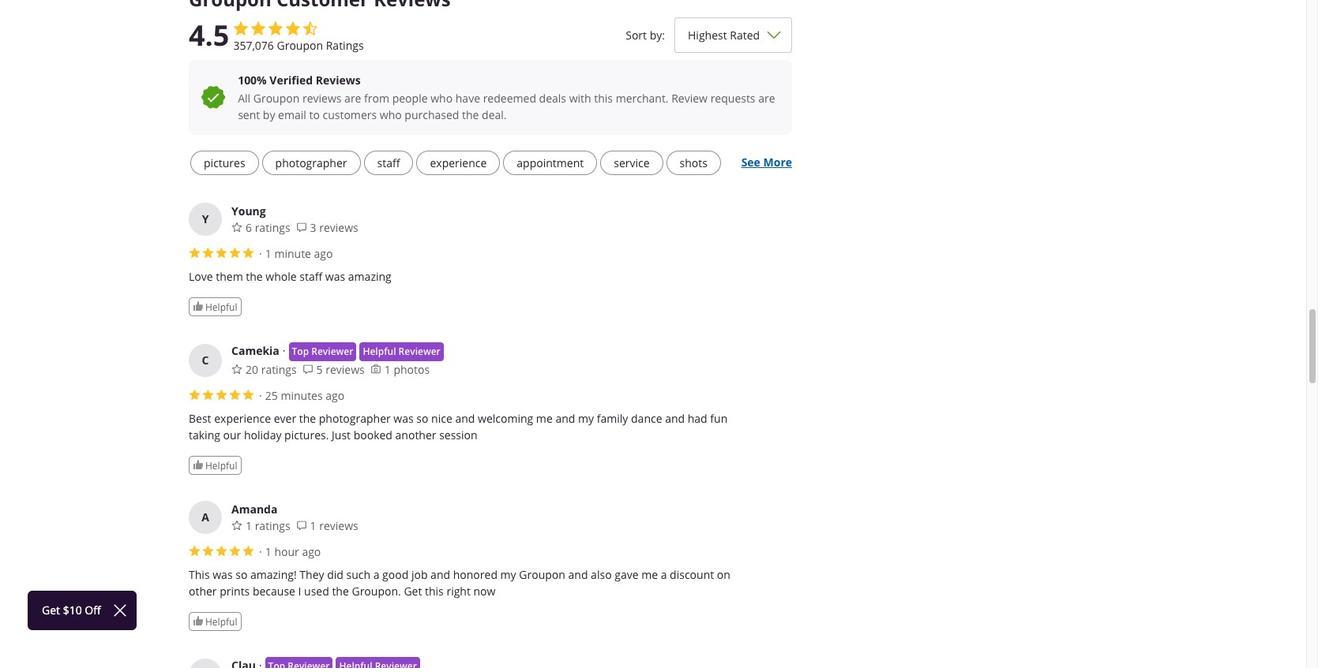 Task type: describe. For each thing, give the bounding box(es) containing it.
young
[[231, 204, 266, 219]]

groupon inside 100% verified reviews all groupon reviews are from people who have redeemed deals with this merchant. review requests are sent by email to customers who purchased the deal.
[[253, 91, 300, 106]]

reviews for 3 reviews
[[319, 220, 358, 235]]

see
[[741, 155, 761, 170]]

0 vertical spatial who
[[431, 91, 453, 106]]

holiday
[[244, 428, 282, 443]]

this inside 100% verified reviews all groupon reviews are from people who have redeemed deals with this merchant. review requests are sent by email to customers who purchased the deal.
[[594, 91, 613, 106]]

and left had
[[665, 411, 685, 426]]

1 for 1 ratings
[[246, 519, 252, 534]]

by
[[263, 107, 275, 122]]

camekia button
[[231, 344, 279, 359]]

verified
[[270, 73, 313, 88]]

1 hour ago
[[265, 545, 321, 560]]

this inside this was so amazing! they did such a good job and honored my groupon and also gave me a discount on other prints because i used the groupon. get this right now
[[425, 584, 444, 599]]

taking
[[189, 428, 220, 443]]

3 reviews
[[310, 220, 358, 235]]

and left the family
[[556, 411, 575, 426]]

0 horizontal spatial who
[[380, 107, 402, 122]]

just
[[332, 428, 351, 443]]

ago for 25 minutes ago
[[326, 389, 344, 404]]

reviews inside 100% verified reviews all groupon reviews are from people who have redeemed deals with this merchant. review requests are sent by email to customers who purchased the deal.
[[302, 91, 342, 106]]

3
[[310, 220, 316, 235]]

booked
[[354, 428, 392, 443]]

also
[[591, 568, 612, 583]]

pictures.
[[284, 428, 329, 443]]

helpful for was
[[205, 616, 237, 629]]

25 minutes ago
[[265, 389, 344, 404]]

best
[[189, 411, 211, 426]]

the inside 'best experience ever the photographer was so nice and welcoming me and my family dance and had fun taking our holiday pictures. just booked another session'
[[299, 411, 316, 426]]

top
[[292, 345, 309, 359]]

merchant.
[[616, 91, 669, 106]]

1 reviews
[[310, 519, 358, 534]]

5 reviews image
[[302, 364, 313, 375]]

nice
[[431, 411, 452, 426]]

hour
[[274, 545, 299, 560]]

reviews
[[316, 73, 361, 88]]

3 reviews image
[[296, 222, 307, 233]]

ratings
[[326, 38, 364, 53]]

best experience ever the photographer was so nice and welcoming me and my family dance and had fun taking our holiday pictures. just booked another session
[[189, 411, 728, 443]]

and right job
[[431, 568, 450, 583]]

helpful
[[363, 345, 396, 359]]

amanda
[[231, 502, 278, 517]]

1 photos
[[384, 362, 430, 377]]

our
[[223, 428, 241, 443]]

my for honored
[[500, 568, 516, 583]]

session
[[439, 428, 478, 443]]

to
[[309, 107, 320, 122]]

helpful button for experience
[[189, 456, 242, 475]]

now
[[474, 584, 496, 599]]

redeemed
[[483, 91, 536, 106]]

right
[[447, 584, 471, 599]]

more
[[763, 155, 792, 170]]

photographer inside option
[[275, 156, 347, 171]]

amanda button
[[231, 502, 278, 517]]

prints
[[220, 584, 250, 599]]

reviewer for helpful reviewer
[[399, 345, 441, 359]]

the right 'them'
[[246, 269, 263, 284]]

young button
[[231, 204, 266, 219]]

them
[[216, 269, 243, 284]]

sort by:
[[626, 28, 665, 43]]

20 ratings image
[[231, 364, 242, 375]]

100%
[[238, 73, 267, 88]]

1 for 1 photos
[[384, 362, 391, 377]]

was for staff
[[325, 269, 345, 284]]

another
[[395, 428, 436, 443]]

love them the whole staff was amazing
[[189, 269, 392, 284]]

helpful for them
[[205, 301, 237, 314]]

this was so amazing! they did such a good job and honored my groupon and also gave me a discount on other prints because i used the groupon. get this right now
[[189, 568, 730, 599]]

reviews for 5 reviews
[[326, 362, 365, 377]]

by:
[[650, 28, 665, 43]]

people
[[392, 91, 428, 106]]

y
[[202, 212, 209, 227]]

deals
[[539, 91, 566, 106]]

sort
[[626, 28, 647, 43]]

love
[[189, 269, 213, 284]]

service
[[614, 156, 650, 171]]

good
[[382, 568, 409, 583]]

purchased
[[405, 107, 459, 122]]

2 are from the left
[[758, 91, 775, 106]]

had
[[688, 411, 707, 426]]

discount
[[670, 568, 714, 583]]

i
[[298, 584, 301, 599]]

me inside 'best experience ever the photographer was so nice and welcoming me and my family dance and had fun taking our holiday pictures. just booked another session'
[[536, 411, 553, 426]]

ratings for 20 ratings
[[261, 362, 297, 377]]

1 are from the left
[[344, 91, 361, 106]]

honored
[[453, 568, 498, 583]]

email
[[278, 107, 306, 122]]

whole
[[266, 269, 297, 284]]

this
[[189, 568, 210, 583]]

used
[[304, 584, 329, 599]]

was for photographer
[[394, 411, 414, 426]]

1 reviews image
[[296, 520, 307, 532]]

sent
[[238, 107, 260, 122]]

customers
[[323, 107, 377, 122]]

helpful for experience
[[205, 460, 237, 472]]

see more button
[[741, 154, 792, 191]]

with
[[569, 91, 591, 106]]

pictures radio
[[190, 151, 259, 175]]



Task type: vqa. For each thing, say whether or not it's contained in the screenshot.
code within the '$300 $189 37% OFF $170.10 WITH CODE PROMO 60 UNITS OF DYSPORT'
no



Task type: locate. For each thing, give the bounding box(es) containing it.
helpful button down taking
[[189, 456, 242, 475]]

photographer radio
[[262, 151, 361, 175]]

ratings for 6 ratings
[[255, 220, 290, 235]]

reviews for 1 reviews
[[319, 519, 358, 534]]

amazing
[[348, 269, 392, 284]]

20 ratings
[[246, 362, 297, 377]]

helpful down our at left bottom
[[205, 460, 237, 472]]

so up another
[[417, 411, 428, 426]]

25
[[265, 389, 278, 404]]

other
[[189, 584, 217, 599]]

helpful button down other
[[189, 613, 242, 632]]

a left discount
[[661, 568, 667, 583]]

1 a from the left
[[373, 568, 379, 583]]

0 vertical spatial helpful button
[[189, 298, 242, 317]]

357,076
[[233, 38, 274, 53]]

0 vertical spatial photographer
[[275, 156, 347, 171]]

1 horizontal spatial me
[[641, 568, 658, 583]]

2 vertical spatial helpful
[[205, 616, 237, 629]]

photographer up the just
[[319, 411, 391, 426]]

my for and
[[578, 411, 594, 426]]

1 for 1 reviews
[[310, 519, 316, 534]]

2 vertical spatial ratings
[[255, 519, 290, 534]]

groupon up by
[[253, 91, 300, 106]]

ago for 1 minute ago
[[314, 246, 333, 261]]

deal.
[[482, 107, 507, 122]]

from
[[364, 91, 389, 106]]

review
[[672, 91, 708, 106]]

2 vertical spatial was
[[213, 568, 233, 583]]

reviews up to
[[302, 91, 342, 106]]

a
[[373, 568, 379, 583], [661, 568, 667, 583]]

20
[[246, 362, 258, 377]]

shots radio
[[666, 151, 721, 175]]

1 ratings
[[246, 519, 290, 534]]

1 vertical spatial helpful
[[205, 460, 237, 472]]

0 horizontal spatial my
[[500, 568, 516, 583]]

1 right 1 photos
[[384, 362, 391, 377]]

2 vertical spatial ago
[[302, 545, 321, 560]]

experience inside 'best experience ever the photographer was so nice and welcoming me and my family dance and had fun taking our holiday pictures. just booked another session'
[[214, 411, 271, 426]]

top reviewer button
[[289, 343, 357, 362]]

option group
[[189, 148, 733, 178]]

1 vertical spatial experience
[[214, 411, 271, 426]]

have
[[456, 91, 480, 106]]

so up prints
[[236, 568, 247, 583]]

amazing!
[[250, 568, 297, 583]]

0 horizontal spatial a
[[373, 568, 379, 583]]

job
[[411, 568, 428, 583]]

family
[[597, 411, 628, 426]]

6 ratings
[[246, 220, 290, 235]]

groupon up verified
[[277, 38, 323, 53]]

all
[[238, 91, 250, 106]]

so inside 'best experience ever the photographer was so nice and welcoming me and my family dance and had fun taking our holiday pictures. just booked another session'
[[417, 411, 428, 426]]

reviewer
[[311, 345, 353, 359], [399, 345, 441, 359]]

staff down 1 minute ago
[[300, 269, 322, 284]]

1 left hour
[[265, 545, 272, 560]]

helpful button down 'them'
[[189, 298, 242, 317]]

me right welcoming
[[536, 411, 553, 426]]

minutes
[[281, 389, 323, 404]]

0 vertical spatial experience
[[430, 156, 487, 171]]

me right gave
[[641, 568, 658, 583]]

2 helpful button from the top
[[189, 456, 242, 475]]

staff radio
[[364, 151, 413, 175]]

1 ratings image
[[231, 520, 242, 532]]

my
[[578, 411, 594, 426], [500, 568, 516, 583]]

1 for 1 minute ago
[[265, 246, 272, 261]]

helpful button
[[189, 298, 242, 317], [189, 456, 242, 475], [189, 613, 242, 632]]

0 vertical spatial helpful
[[205, 301, 237, 314]]

1 horizontal spatial reviewer
[[399, 345, 441, 359]]

0 vertical spatial me
[[536, 411, 553, 426]]

reviewer up 5 reviews
[[311, 345, 353, 359]]

camekia
[[231, 344, 279, 359]]

1 right 1 ratings icon
[[246, 519, 252, 534]]

appointment
[[517, 156, 584, 171]]

helpful button for them
[[189, 298, 242, 317]]

ratings
[[255, 220, 290, 235], [261, 362, 297, 377], [255, 519, 290, 534]]

the down the did
[[332, 584, 349, 599]]

groupon inside this was so amazing! they did such a good job and honored my groupon and also gave me a discount on other prints because i used the groupon. get this right now
[[519, 568, 565, 583]]

appointment radio
[[503, 151, 597, 175]]

reviews right 1 reviews icon
[[319, 519, 358, 534]]

0 vertical spatial this
[[594, 91, 613, 106]]

3 helpful button from the top
[[189, 613, 242, 632]]

0 horizontal spatial reviewer
[[311, 345, 353, 359]]

reviewer up photos
[[399, 345, 441, 359]]

1 helpful from the top
[[205, 301, 237, 314]]

0 vertical spatial so
[[417, 411, 428, 426]]

1 horizontal spatial a
[[661, 568, 667, 583]]

did
[[327, 568, 343, 583]]

photographer
[[275, 156, 347, 171], [319, 411, 391, 426]]

1 horizontal spatial my
[[578, 411, 594, 426]]

a up groupon.
[[373, 568, 379, 583]]

experience down the purchased
[[430, 156, 487, 171]]

staff down from
[[377, 156, 400, 171]]

ago down 3
[[314, 246, 333, 261]]

helpful reviewer button
[[360, 343, 444, 362]]

0 horizontal spatial experience
[[214, 411, 271, 426]]

who
[[431, 91, 453, 106], [380, 107, 402, 122]]

and
[[455, 411, 475, 426], [556, 411, 575, 426], [665, 411, 685, 426], [431, 568, 450, 583], [568, 568, 588, 583]]

6 ratings image
[[231, 222, 242, 233]]

are
[[344, 91, 361, 106], [758, 91, 775, 106]]

0 vertical spatial was
[[325, 269, 345, 284]]

me
[[536, 411, 553, 426], [641, 568, 658, 583]]

shots
[[680, 156, 708, 171]]

the up "pictures."
[[299, 411, 316, 426]]

1 horizontal spatial this
[[594, 91, 613, 106]]

1 vertical spatial this
[[425, 584, 444, 599]]

so inside this was so amazing! they did such a good job and honored my groupon and also gave me a discount on other prints because i used the groupon. get this right now
[[236, 568, 247, 583]]

2 a from the left
[[661, 568, 667, 583]]

0 horizontal spatial was
[[213, 568, 233, 583]]

1 horizontal spatial experience
[[430, 156, 487, 171]]

see more
[[741, 155, 792, 170]]

ratings right 20
[[261, 362, 297, 377]]

reviewer inside button
[[311, 345, 353, 359]]

this
[[594, 91, 613, 106], [425, 584, 444, 599]]

c
[[202, 353, 209, 368]]

photos
[[394, 362, 430, 377]]

was left amazing
[[325, 269, 345, 284]]

requests
[[711, 91, 756, 106]]

pictures
[[204, 156, 245, 171]]

the inside 100% verified reviews all groupon reviews are from people who have redeemed deals with this merchant. review requests are sent by email to customers who purchased the deal.
[[462, 107, 479, 122]]

ago
[[314, 246, 333, 261], [326, 389, 344, 404], [302, 545, 321, 560]]

was up prints
[[213, 568, 233, 583]]

1 horizontal spatial who
[[431, 91, 453, 106]]

the inside this was so amazing! they did such a good job and honored my groupon and also gave me a discount on other prints because i used the groupon. get this right now
[[332, 584, 349, 599]]

1 vertical spatial ago
[[326, 389, 344, 404]]

1 vertical spatial helpful button
[[189, 456, 242, 475]]

and left also
[[568, 568, 588, 583]]

1 vertical spatial who
[[380, 107, 402, 122]]

ago up they
[[302, 545, 321, 560]]

reviewer for top reviewer
[[311, 345, 353, 359]]

0 horizontal spatial are
[[344, 91, 361, 106]]

5 reviews
[[316, 362, 365, 377]]

0 vertical spatial staff
[[377, 156, 400, 171]]

staff
[[377, 156, 400, 171], [300, 269, 322, 284]]

was
[[325, 269, 345, 284], [394, 411, 414, 426], [213, 568, 233, 583]]

experience radio
[[417, 151, 500, 175]]

groupon.
[[352, 584, 401, 599]]

photographer inside 'best experience ever the photographer was so nice and welcoming me and my family dance and had fun taking our holiday pictures. just booked another session'
[[319, 411, 391, 426]]

1 vertical spatial photographer
[[319, 411, 391, 426]]

fun
[[710, 411, 728, 426]]

a
[[202, 511, 209, 526]]

who up the purchased
[[431, 91, 453, 106]]

1 for 1 hour ago
[[265, 545, 272, 560]]

2 horizontal spatial was
[[394, 411, 414, 426]]

this right with
[[594, 91, 613, 106]]

helpful button for was
[[189, 613, 242, 632]]

0 horizontal spatial me
[[536, 411, 553, 426]]

1 vertical spatial groupon
[[253, 91, 300, 106]]

ratings right '6'
[[255, 220, 290, 235]]

my inside this was so amazing! they did such a good job and honored my groupon and also gave me a discount on other prints because i used the groupon. get this right now
[[500, 568, 516, 583]]

was up another
[[394, 411, 414, 426]]

0 vertical spatial groupon
[[277, 38, 323, 53]]

who down from
[[380, 107, 402, 122]]

minute
[[274, 246, 311, 261]]

0 horizontal spatial this
[[425, 584, 444, 599]]

such
[[346, 568, 370, 583]]

1 horizontal spatial was
[[325, 269, 345, 284]]

2 vertical spatial groupon
[[519, 568, 565, 583]]

2 reviewer from the left
[[399, 345, 441, 359]]

1 reviewer from the left
[[311, 345, 353, 359]]

so
[[417, 411, 428, 426], [236, 568, 247, 583]]

ratings down amanda
[[255, 519, 290, 534]]

1 left minute
[[265, 246, 272, 261]]

reviews right 3
[[319, 220, 358, 235]]

gave
[[615, 568, 639, 583]]

they
[[300, 568, 324, 583]]

0 vertical spatial my
[[578, 411, 594, 426]]

are up the 'customers'
[[344, 91, 361, 106]]

reviews right 5
[[326, 362, 365, 377]]

on
[[717, 568, 730, 583]]

1 vertical spatial was
[[394, 411, 414, 426]]

me inside this was so amazing! they did such a good job and honored my groupon and also gave me a discount on other prints because i used the groupon. get this right now
[[641, 568, 658, 583]]

1 vertical spatial my
[[500, 568, 516, 583]]

1 vertical spatial staff
[[300, 269, 322, 284]]

1 photos image
[[370, 364, 381, 375]]

ago down 5 reviews
[[326, 389, 344, 404]]

this right get on the bottom left of the page
[[425, 584, 444, 599]]

ago for 1 hour ago
[[302, 545, 321, 560]]

0 vertical spatial ratings
[[255, 220, 290, 235]]

helpful down 'them'
[[205, 301, 237, 314]]

2 helpful from the top
[[205, 460, 237, 472]]

1 vertical spatial ratings
[[261, 362, 297, 377]]

0 horizontal spatial staff
[[300, 269, 322, 284]]

0 horizontal spatial so
[[236, 568, 247, 583]]

was inside this was so amazing! they did such a good job and honored my groupon and also gave me a discount on other prints because i used the groupon. get this right now
[[213, 568, 233, 583]]

service radio
[[600, 151, 663, 175]]

6
[[246, 220, 252, 235]]

357,076 groupon ratings
[[233, 38, 364, 53]]

top reviewer
[[292, 345, 353, 359]]

1 horizontal spatial are
[[758, 91, 775, 106]]

helpful down prints
[[205, 616, 237, 629]]

experience up our at left bottom
[[214, 411, 271, 426]]

the down have
[[462, 107, 479, 122]]

helpful reviewer
[[363, 345, 441, 359]]

1 horizontal spatial so
[[417, 411, 428, 426]]

0 vertical spatial ago
[[314, 246, 333, 261]]

option group containing pictures
[[189, 148, 733, 178]]

my inside 'best experience ever the photographer was so nice and welcoming me and my family dance and had fun taking our holiday pictures. just booked another session'
[[578, 411, 594, 426]]

1 minute ago
[[265, 246, 333, 261]]

1
[[265, 246, 272, 261], [384, 362, 391, 377], [246, 519, 252, 534], [310, 519, 316, 534], [265, 545, 272, 560]]

groupon left also
[[519, 568, 565, 583]]

reviewer inside button
[[399, 345, 441, 359]]

1 vertical spatial me
[[641, 568, 658, 583]]

1 helpful button from the top
[[189, 298, 242, 317]]

ratings for 1 ratings
[[255, 519, 290, 534]]

because
[[253, 584, 295, 599]]

3 helpful from the top
[[205, 616, 237, 629]]

my right honored
[[500, 568, 516, 583]]

2 vertical spatial helpful button
[[189, 613, 242, 632]]

and up session
[[455, 411, 475, 426]]

1 horizontal spatial staff
[[377, 156, 400, 171]]

my left the family
[[578, 411, 594, 426]]

are right requests
[[758, 91, 775, 106]]

get
[[404, 584, 422, 599]]

reviews
[[302, 91, 342, 106], [319, 220, 358, 235], [326, 362, 365, 377], [319, 519, 358, 534]]

was inside 'best experience ever the photographer was so nice and welcoming me and my family dance and had fun taking our holiday pictures. just booked another session'
[[394, 411, 414, 426]]

dance
[[631, 411, 662, 426]]

photographer down to
[[275, 156, 347, 171]]

experience inside option
[[430, 156, 487, 171]]

welcoming
[[478, 411, 533, 426]]

1 vertical spatial so
[[236, 568, 247, 583]]

1 right 1 reviews icon
[[310, 519, 316, 534]]

ever
[[274, 411, 296, 426]]

staff inside radio
[[377, 156, 400, 171]]

helpful
[[205, 301, 237, 314], [205, 460, 237, 472], [205, 616, 237, 629]]



